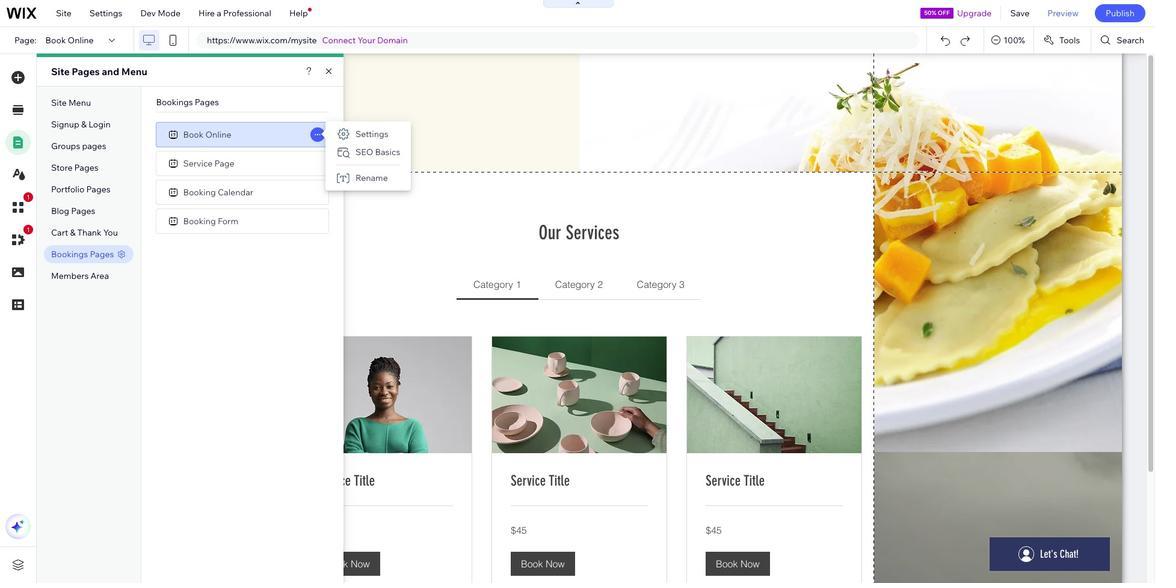Task type: vqa. For each thing, say whether or not it's contained in the screenshot.
The Time
no



Task type: locate. For each thing, give the bounding box(es) containing it.
0 horizontal spatial bookings pages
[[51, 249, 114, 260]]

1 vertical spatial settings
[[356, 129, 389, 140]]

settings
[[90, 8, 122, 19], [356, 129, 389, 140]]

pages
[[82, 141, 106, 152]]

1 horizontal spatial book
[[183, 129, 204, 140]]

1 vertical spatial book online
[[183, 129, 231, 140]]

0 vertical spatial &
[[81, 119, 87, 130]]

signup
[[51, 119, 79, 130]]

service
[[183, 158, 213, 169]]

professional
[[223, 8, 271, 19]]

pages
[[72, 66, 100, 78], [195, 97, 219, 108], [74, 163, 99, 173], [86, 184, 111, 195], [71, 206, 95, 217], [90, 249, 114, 260]]

blog
[[51, 206, 69, 217]]

0 horizontal spatial online
[[68, 35, 94, 46]]

settings left dev
[[90, 8, 122, 19]]

preview
[[1048, 8, 1079, 19]]

0 vertical spatial booking
[[183, 187, 216, 198]]

50% off
[[925, 9, 950, 17]]

0 horizontal spatial book
[[45, 35, 66, 46]]

thank
[[77, 228, 102, 238]]

help
[[289, 8, 308, 19]]

booking
[[183, 187, 216, 198], [183, 216, 216, 227]]

mode
[[158, 8, 181, 19]]

book up site pages and menu
[[45, 35, 66, 46]]

0 horizontal spatial &
[[70, 228, 76, 238]]

book online
[[45, 35, 94, 46], [183, 129, 231, 140]]

1 horizontal spatial bookings
[[156, 97, 193, 108]]

& left login
[[81, 119, 87, 130]]

your
[[358, 35, 376, 46]]

1 booking from the top
[[183, 187, 216, 198]]

1 horizontal spatial book online
[[183, 129, 231, 140]]

0 horizontal spatial menu
[[69, 98, 91, 108]]

menu
[[121, 66, 147, 78], [69, 98, 91, 108]]

0 vertical spatial settings
[[90, 8, 122, 19]]

1 vertical spatial bookings pages
[[51, 249, 114, 260]]

hire a professional
[[199, 8, 271, 19]]

2 vertical spatial site
[[51, 98, 67, 108]]

basics
[[375, 147, 400, 158]]

and
[[102, 66, 119, 78]]

area
[[91, 271, 109, 282]]

1 vertical spatial site
[[51, 66, 70, 78]]

menu right and
[[121, 66, 147, 78]]

site
[[56, 8, 72, 19], [51, 66, 70, 78], [51, 98, 67, 108]]

booking left form
[[183, 216, 216, 227]]

settings up seo basics at left
[[356, 129, 389, 140]]

site for site
[[56, 8, 72, 19]]

100%
[[1004, 35, 1026, 46]]

&
[[81, 119, 87, 130], [70, 228, 76, 238]]

store pages
[[51, 163, 99, 173]]

menu up signup & login
[[69, 98, 91, 108]]

online
[[68, 35, 94, 46], [206, 129, 231, 140]]

book online up site pages and menu
[[45, 35, 94, 46]]

site pages and menu
[[51, 66, 147, 78]]

& right cart
[[70, 228, 76, 238]]

1 horizontal spatial bookings pages
[[156, 97, 219, 108]]

blog pages
[[51, 206, 95, 217]]

book up the "service"
[[183, 129, 204, 140]]

site menu
[[51, 98, 91, 108]]

bookings
[[156, 97, 193, 108], [51, 249, 88, 260]]

dev mode
[[141, 8, 181, 19]]

book online up service page
[[183, 129, 231, 140]]

online up site pages and menu
[[68, 35, 94, 46]]

cart
[[51, 228, 68, 238]]

booking for booking calendar
[[183, 187, 216, 198]]

book
[[45, 35, 66, 46], [183, 129, 204, 140]]

0 vertical spatial menu
[[121, 66, 147, 78]]

booking down the "service"
[[183, 187, 216, 198]]

1 vertical spatial &
[[70, 228, 76, 238]]

cart & thank you
[[51, 228, 118, 238]]

100% button
[[985, 27, 1034, 54]]

1 vertical spatial booking
[[183, 216, 216, 227]]

1 horizontal spatial &
[[81, 119, 87, 130]]

0 vertical spatial book online
[[45, 35, 94, 46]]

online up page
[[206, 129, 231, 140]]

preview button
[[1039, 0, 1088, 26]]

search
[[1117, 35, 1145, 46]]

1 horizontal spatial settings
[[356, 129, 389, 140]]

& for cart
[[70, 228, 76, 238]]

0 vertical spatial bookings
[[156, 97, 193, 108]]

members
[[51, 271, 89, 282]]

0 vertical spatial online
[[68, 35, 94, 46]]

https://www.wix.com/mysite
[[207, 35, 317, 46]]

tools button
[[1035, 27, 1091, 54]]

0 vertical spatial book
[[45, 35, 66, 46]]

2 booking from the top
[[183, 216, 216, 227]]

tools
[[1060, 35, 1081, 46]]

domain
[[377, 35, 408, 46]]

you
[[103, 228, 118, 238]]

1 vertical spatial book
[[183, 129, 204, 140]]

0 vertical spatial site
[[56, 8, 72, 19]]

0 horizontal spatial book online
[[45, 35, 94, 46]]

0 horizontal spatial bookings
[[51, 249, 88, 260]]

bookings pages
[[156, 97, 219, 108], [51, 249, 114, 260]]

1 horizontal spatial online
[[206, 129, 231, 140]]



Task type: describe. For each thing, give the bounding box(es) containing it.
signup & login
[[51, 119, 111, 130]]

save button
[[1002, 0, 1039, 26]]

publish
[[1106, 8, 1135, 19]]

a
[[217, 8, 221, 19]]

rename
[[356, 173, 388, 184]]

service page
[[183, 158, 235, 169]]

off
[[938, 9, 950, 17]]

booking form
[[183, 216, 238, 227]]

seo
[[356, 147, 373, 158]]

groups
[[51, 141, 80, 152]]

store
[[51, 163, 73, 173]]

hire
[[199, 8, 215, 19]]

& for signup
[[81, 119, 87, 130]]

50%
[[925, 9, 937, 17]]

1 vertical spatial online
[[206, 129, 231, 140]]

0 horizontal spatial settings
[[90, 8, 122, 19]]

booking for booking form
[[183, 216, 216, 227]]

booking calendar
[[183, 187, 253, 198]]

seo basics
[[356, 147, 400, 158]]

portfolio
[[51, 184, 85, 195]]

connect
[[322, 35, 356, 46]]

login
[[89, 119, 111, 130]]

1 horizontal spatial menu
[[121, 66, 147, 78]]

page
[[215, 158, 235, 169]]

form
[[218, 216, 238, 227]]

site for site pages and menu
[[51, 66, 70, 78]]

search button
[[1092, 27, 1156, 54]]

members area
[[51, 271, 109, 282]]

1 vertical spatial bookings
[[51, 249, 88, 260]]

https://www.wix.com/mysite connect your domain
[[207, 35, 408, 46]]

dev
[[141, 8, 156, 19]]

publish button
[[1095, 4, 1146, 22]]

portfolio pages
[[51, 184, 111, 195]]

calendar
[[218, 187, 253, 198]]

1 vertical spatial menu
[[69, 98, 91, 108]]

site for site menu
[[51, 98, 67, 108]]

groups pages
[[51, 141, 106, 152]]

save
[[1011, 8, 1030, 19]]

0 vertical spatial bookings pages
[[156, 97, 219, 108]]

upgrade
[[958, 8, 992, 19]]



